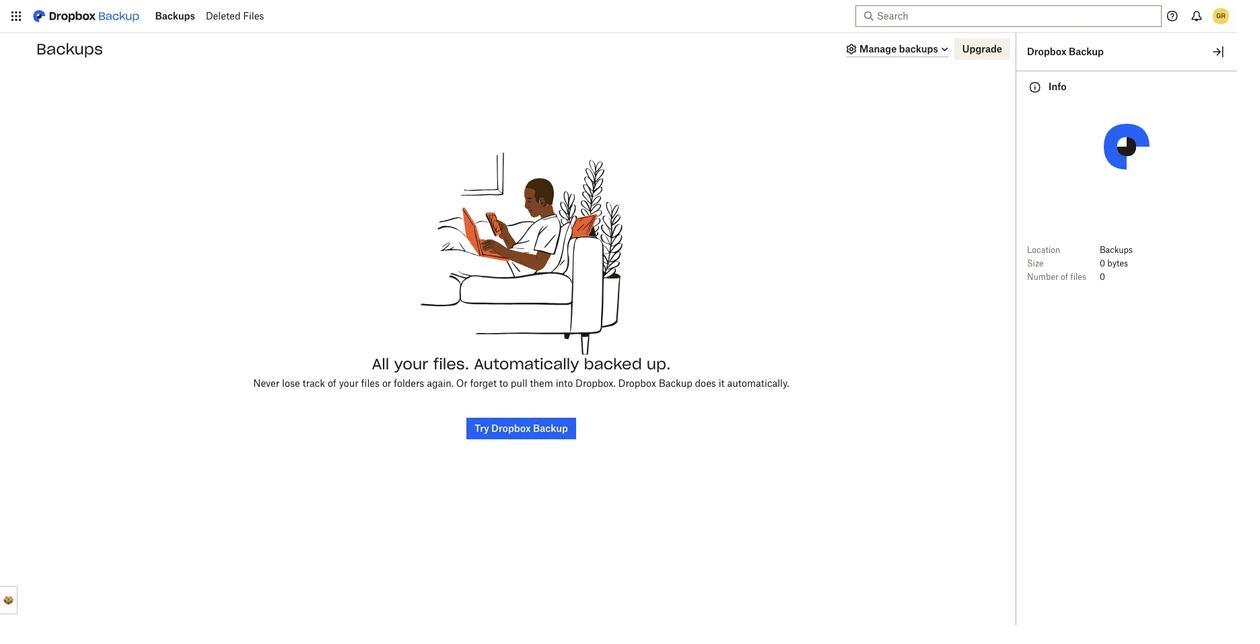 Task type: vqa. For each thing, say whether or not it's contained in the screenshot.


Task type: locate. For each thing, give the bounding box(es) containing it.
all your files. automatically backed up. never lose track of your files or folders again. or forget to pull them into dropbox. dropbox backup does it automatically.
[[253, 355, 790, 389]]

1 vertical spatial backups
[[36, 40, 103, 59]]

2 0 from the top
[[1100, 272, 1106, 282]]

0 vertical spatial backup
[[1069, 46, 1104, 57]]

2 horizontal spatial dropbox
[[1027, 46, 1067, 57]]

backups up bytes
[[1100, 245, 1133, 255]]

upgrade
[[963, 43, 1003, 55]]

try
[[475, 423, 489, 434]]

bytes
[[1108, 259, 1128, 269]]

automatically
[[474, 355, 579, 374]]

1 vertical spatial backup
[[659, 378, 693, 389]]

files right 'number'
[[1071, 272, 1087, 282]]

files left or
[[361, 378, 380, 389]]

forget
[[470, 378, 497, 389]]

2 vertical spatial dropbox
[[492, 423, 531, 434]]

1 horizontal spatial your
[[394, 355, 429, 374]]

folders
[[394, 378, 424, 389]]

0 horizontal spatial your
[[339, 378, 359, 389]]

0 for 0
[[1100, 272, 1106, 282]]

0 vertical spatial backups
[[155, 10, 195, 22]]

1 vertical spatial 0
[[1100, 272, 1106, 282]]

2 horizontal spatial backup
[[1069, 46, 1104, 57]]

1 0 from the top
[[1100, 259, 1106, 269]]

of
[[1061, 272, 1069, 282], [328, 378, 337, 389]]

size
[[1027, 259, 1044, 269]]

1 vertical spatial files
[[361, 378, 380, 389]]

of right 'number'
[[1061, 272, 1069, 282]]

never
[[253, 378, 280, 389]]

0 vertical spatial dropbox
[[1027, 46, 1067, 57]]

0 horizontal spatial of
[[328, 378, 337, 389]]

1 vertical spatial dropbox
[[618, 378, 656, 389]]

close details pane image
[[1211, 44, 1227, 60]]

gr button
[[1211, 5, 1232, 27]]

your up folders
[[394, 355, 429, 374]]

deleted files link
[[206, 10, 264, 22]]

backed
[[584, 355, 642, 374]]

0 down 0 bytes
[[1100, 272, 1106, 282]]

dropbox
[[1027, 46, 1067, 57], [618, 378, 656, 389], [492, 423, 531, 434]]

0 horizontal spatial files
[[361, 378, 380, 389]]

2 vertical spatial backup
[[533, 423, 568, 434]]

dropbox up info
[[1027, 46, 1067, 57]]

backups left deleted at top
[[155, 10, 195, 22]]

backup inside all your files. automatically backed up. never lose track of your files or folders again. or forget to pull them into dropbox. dropbox backup does it automatically.
[[659, 378, 693, 389]]

0 horizontal spatial backup
[[533, 423, 568, 434]]

1 horizontal spatial backup
[[659, 378, 693, 389]]

2 vertical spatial backups
[[1100, 245, 1133, 255]]

1 vertical spatial your
[[339, 378, 359, 389]]

does
[[695, 378, 716, 389]]

1 horizontal spatial dropbox
[[618, 378, 656, 389]]

backup inside button
[[533, 423, 568, 434]]

location
[[1027, 245, 1061, 255]]

0
[[1100, 259, 1106, 269], [1100, 272, 1106, 282]]

lose
[[282, 378, 300, 389]]

2 horizontal spatial backups
[[1100, 245, 1133, 255]]

backups down backup logo - go to the backups homepage
[[36, 40, 103, 59]]

files
[[1071, 272, 1087, 282], [361, 378, 380, 389]]

backup
[[1069, 46, 1104, 57], [659, 378, 693, 389], [533, 423, 568, 434]]

1 horizontal spatial of
[[1061, 272, 1069, 282]]

1 vertical spatial of
[[328, 378, 337, 389]]

0 horizontal spatial backups
[[36, 40, 103, 59]]

your
[[394, 355, 429, 374], [339, 378, 359, 389]]

0 for 0 bytes
[[1100, 259, 1106, 269]]

of right track at the bottom left of the page
[[328, 378, 337, 389]]

files.
[[433, 355, 469, 374]]

1 horizontal spatial backups
[[155, 10, 195, 22]]

0 vertical spatial files
[[1071, 272, 1087, 282]]

0 vertical spatial 0
[[1100, 259, 1106, 269]]

try dropbox backup button
[[467, 418, 576, 440]]

0 left bytes
[[1100, 259, 1106, 269]]

dropbox right try
[[492, 423, 531, 434]]

or
[[456, 378, 468, 389]]

dropbox down up. at the right bottom of page
[[618, 378, 656, 389]]

your right track at the bottom left of the page
[[339, 378, 359, 389]]

backups
[[899, 43, 938, 54]]

deleted files
[[206, 10, 264, 22]]

0 horizontal spatial dropbox
[[492, 423, 531, 434]]

backups
[[155, 10, 195, 22], [36, 40, 103, 59], [1100, 245, 1133, 255]]

backup logo - go to the backups homepage image
[[27, 5, 144, 27]]



Task type: describe. For each thing, give the bounding box(es) containing it.
dropbox.
[[576, 378, 616, 389]]

dropbox backup
[[1027, 46, 1104, 57]]

all
[[372, 355, 389, 374]]

upgrade button
[[955, 38, 1011, 60]]

backups inside global header element
[[155, 10, 195, 22]]

pull
[[511, 378, 528, 389]]

gr
[[1217, 11, 1226, 20]]

try dropbox backup
[[475, 423, 568, 434]]

manage
[[860, 43, 897, 54]]

deleted
[[206, 10, 241, 22]]

dropbox inside button
[[492, 423, 531, 434]]

to
[[499, 378, 508, 389]]

again.
[[427, 378, 454, 389]]

manage backups button
[[844, 41, 951, 57]]

global header element
[[0, 0, 1237, 33]]

or
[[382, 378, 391, 389]]

into
[[556, 378, 573, 389]]

0 vertical spatial your
[[394, 355, 429, 374]]

dropbox inside all your files. automatically backed up. never lose track of your files or folders again. or forget to pull them into dropbox. dropbox backup does it automatically.
[[618, 378, 656, 389]]

of inside all your files. automatically backed up. never lose track of your files or folders again. or forget to pull them into dropbox. dropbox backup does it automatically.
[[328, 378, 337, 389]]

Search text field
[[877, 9, 1137, 24]]

number of files
[[1027, 272, 1087, 282]]

up.
[[647, 355, 671, 374]]

files inside all your files. automatically backed up. never lose track of your files or folders again. or forget to pull them into dropbox. dropbox backup does it automatically.
[[361, 378, 380, 389]]

0 bytes
[[1100, 259, 1128, 269]]

info
[[1049, 81, 1067, 92]]

files
[[243, 10, 264, 22]]

manage backups
[[860, 43, 938, 54]]

number
[[1027, 272, 1059, 282]]

it
[[719, 378, 725, 389]]

1 horizontal spatial files
[[1071, 272, 1087, 282]]

backups link
[[155, 10, 195, 22]]

0 vertical spatial of
[[1061, 272, 1069, 282]]

automatically.
[[727, 378, 790, 389]]

them
[[530, 378, 553, 389]]

track
[[303, 378, 325, 389]]



